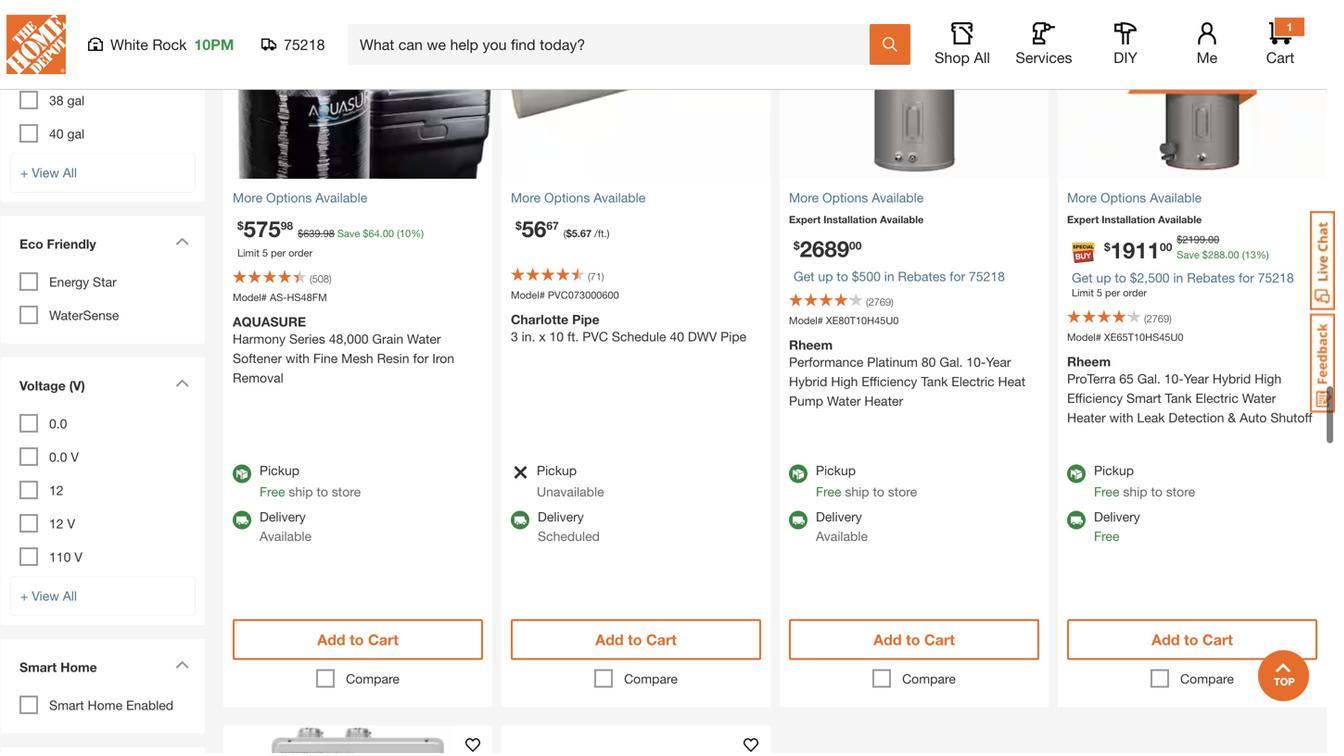 Task type: vqa. For each thing, say whether or not it's contained in the screenshot.
Pickup related to Available Shipping image associated with Scheduled
yes



Task type: describe. For each thing, give the bounding box(es) containing it.
$ 1911 00
[[1104, 237, 1172, 263]]

13
[[1245, 249, 1256, 261]]

10- inside rheem performance platinum 80 gal. 10-year hybrid high efficiency tank electric heat pump water heater
[[967, 355, 986, 370]]

1 horizontal spatial for
[[950, 269, 965, 284]]

pickup for available shipping image corresponding to rheem performance platinum 80 gal. 10-year hybrid high efficiency tank electric heat pump water heater
[[816, 463, 856, 478]]

$ 2689 00
[[794, 236, 862, 262]]

( inside $ 56 67 ( $ 5 . 67 /ft. )
[[564, 228, 566, 240]]

cart for first available shipping image from left add to cart 'button'
[[368, 631, 399, 649]]

71
[[590, 271, 602, 283]]

4 options from the left
[[1101, 190, 1146, 205]]

0.0 v
[[49, 450, 79, 465]]

10pm
[[194, 36, 234, 53]]

xe80t10h45u0
[[826, 315, 899, 327]]

1911
[[1111, 237, 1160, 263]]

add to cart button for available shipping image related to rheem proterra 65 gal. 10-year hybrid high efficiency smart tank electric water heater with leak detection & auto shutoff
[[1067, 620, 1318, 661]]

hybrid inside rheem performance platinum 80 gal. 10-year hybrid high efficiency tank electric heat pump water heater
[[789, 374, 828, 389]]

v for 0.0 v
[[71, 450, 79, 465]]

$ 575 98 $ 639 . 98 save $ 64 . 00 ( 10 %) limit 5 per order
[[237, 216, 424, 259]]

rheem proterra 65 gal. 10-year hybrid high efficiency smart tank electric water heater with leak detection & auto shutoff
[[1067, 354, 1313, 426]]

high inside rheem performance platinum 80 gal. 10-year hybrid high efficiency tank electric heat pump water heater
[[831, 374, 858, 389]]

0 horizontal spatial pipe
[[572, 312, 600, 327]]

add to cart for add to cart 'button' associated with available shipping image corresponding to rheem performance platinum 80 gal. 10-year hybrid high efficiency tank electric heat pump water heater
[[874, 631, 955, 649]]

star
[[93, 274, 117, 290]]

ft.
[[567, 329, 579, 344]]

add for proterra 65 gal. 10-year hybrid high efficiency smart tank electric water heater with leak detection & auto shutoff 'image'
[[1152, 631, 1180, 649]]

smart inside 'rheem proterra 65 gal. 10-year hybrid high efficiency smart tank electric water heater with leak detection & auto shutoff'
[[1127, 391, 1162, 406]]

water inside 'rheem proterra 65 gal. 10-year hybrid high efficiency smart tank electric water heater with leak detection & auto shutoff'
[[1242, 391, 1276, 406]]

4 gal
[[49, 59, 77, 75]]

limit inside $ 2199 . 00 save $ 288 . 00 ( 13 %) get up to $2,500 in  rebates for 75218 limit 5 per order
[[1072, 287, 1094, 299]]

leak
[[1137, 410, 1165, 426]]

free for delivery available available for pickup icon
[[260, 484, 285, 500]]

up inside $ 2199 . 00 save $ 288 . 00 ( 13 %) get up to $2,500 in  rebates for 75218 limit 5 per order
[[1096, 270, 1111, 286]]

performance
[[789, 355, 864, 370]]

0.0 for 0.0
[[49, 416, 67, 432]]

12 for 12
[[49, 483, 64, 498]]

/ft.
[[595, 228, 607, 240]]

free for available shipping image related to rheem proterra 65 gal. 10-year hybrid high efficiency smart tank electric water heater with leak detection & auto shutoff
[[1094, 529, 1120, 544]]

detection
[[1169, 410, 1225, 426]]

80
[[922, 355, 936, 370]]

40 inside charlotte pipe 3 in. x 10 ft. pvc schedule 40 dwv pipe
[[670, 329, 684, 344]]

more options available link for harmony series 48,000 grain water softener with fine mesh resin for iron removal image
[[233, 188, 483, 208]]

model# as-hs48fm
[[233, 292, 327, 304]]

. left 13
[[1225, 249, 1228, 261]]

softener
[[233, 351, 282, 366]]

1 pickup free ship to store from the left
[[260, 463, 361, 500]]

0.0 link
[[49, 416, 67, 432]]

38 gal
[[49, 93, 84, 108]]

(v)
[[69, 378, 85, 394]]

( 71 )
[[588, 271, 604, 283]]

00 up 288
[[1208, 234, 1220, 246]]

ship for heater
[[1123, 484, 1148, 500]]

mesh
[[341, 351, 373, 366]]

efficiency inside 'rheem proterra 65 gal. 10-year hybrid high efficiency smart tank electric water heater with leak detection & auto shutoff'
[[1067, 391, 1123, 406]]

75218 button
[[261, 35, 325, 54]]

) inside $ 56 67 ( $ 5 . 67 /ft. )
[[607, 228, 610, 240]]

3 gal link
[[49, 26, 77, 41]]

proterra 65 gal. 10-year hybrid high efficiency smart tank electric water heater with leak detection & auto shutoff image
[[1058, 0, 1327, 179]]

pickup for available shipping icon
[[537, 463, 577, 478]]

eco friendly
[[19, 236, 96, 252]]

ship for pump
[[845, 484, 869, 500]]

model# for model# as-hs48fm
[[233, 292, 267, 304]]

model# xe80t10h45u0
[[789, 315, 899, 327]]

order inside $ 2199 . 00 save $ 288 . 00 ( 13 %) get up to $2,500 in  rebates for 75218 limit 5 per order
[[1123, 287, 1147, 299]]

high inside 'rheem proterra 65 gal. 10-year hybrid high efficiency smart tank electric water heater with leak detection & auto shutoff'
[[1255, 371, 1282, 387]]

40 gal link
[[49, 126, 84, 141]]

more options available link for 3 in. x 10 ft. pvc schedule 40 dwv pipe image
[[511, 188, 761, 208]]

store for performance platinum 80 gal. 10-year hybrid high efficiency tank electric heat pump water heater
[[888, 484, 917, 500]]

get up to $500 in  rebates for 75218 button
[[794, 269, 1005, 284]]

year inside 'rheem proterra 65 gal. 10-year hybrid high efficiency smart tank electric water heater with leak detection & auto shutoff'
[[1184, 371, 1209, 387]]

performance platinum 9.5 gpm natural gas high efficiency indoor tankless water heater image
[[223, 727, 492, 754]]

home for smart home
[[60, 660, 97, 676]]

add for 3 in. x 10 ft. pvc schedule 40 dwv pipe image
[[595, 631, 624, 649]]

more options available link for proterra 65 gal. 10-year hybrid high efficiency smart tank electric water heater with leak detection & auto shutoff 'image'
[[1067, 188, 1318, 208]]

smart home link
[[10, 649, 196, 692]]

288
[[1208, 249, 1225, 261]]

3 in. x 10 ft. pvc schedule 40 dwv pipe image
[[502, 0, 771, 179]]

$ inside $ 2689 00
[[794, 239, 800, 252]]

1 options from the left
[[266, 190, 312, 205]]

voltage
[[19, 378, 66, 394]]

order inside $ 575 98 $ 639 . 98 save $ 64 . 00 ( 10 %) limit 5 per order
[[289, 247, 313, 259]]

eco
[[19, 236, 43, 252]]

56
[[522, 216, 547, 242]]

3 more from the left
[[789, 190, 819, 205]]

gal. inside 'rheem proterra 65 gal. 10-year hybrid high efficiency smart tank electric water heater with leak detection & auto shutoff'
[[1137, 371, 1161, 387]]

add to cart button for available shipping icon
[[511, 620, 761, 661]]

smart for smart home
[[19, 660, 57, 676]]

1 store from the left
[[332, 484, 361, 500]]

electric for year
[[1196, 391, 1239, 406]]

0 vertical spatial 40
[[49, 126, 64, 141]]

00 inside $ 1911 00
[[1160, 241, 1172, 254]]

1 vertical spatial pipe
[[721, 329, 747, 344]]

x
[[539, 329, 546, 344]]

2689
[[800, 236, 849, 262]]

delivery free
[[1094, 510, 1140, 544]]

platinum
[[867, 355, 918, 370]]

all for v
[[63, 589, 77, 604]]

1 horizontal spatial 75218
[[969, 269, 1005, 284]]

enabled
[[126, 698, 173, 714]]

more options available link for performance platinum 80 gal. 10-year hybrid high efficiency tank electric heat pump water heater image
[[789, 188, 1039, 208]]

in.
[[522, 329, 535, 344]]

fine
[[313, 351, 338, 366]]

pvc
[[583, 329, 608, 344]]

&
[[1228, 410, 1236, 426]]

v for 110 v
[[74, 550, 82, 565]]

auto
[[1240, 410, 1267, 426]]

4 more from the left
[[1067, 190, 1097, 205]]

4
[[49, 59, 56, 75]]

water inside rheem performance platinum 80 gal. 10-year hybrid high efficiency tank electric heat pump water heater
[[827, 394, 861, 409]]

get inside $ 2199 . 00 save $ 288 . 00 ( 13 %) get up to $2,500 in  rebates for 75218 limit 5 per order
[[1072, 270, 1093, 286]]

white
[[110, 36, 148, 53]]

live chat image
[[1310, 211, 1335, 311]]

( inside $ 2199 . 00 save $ 288 . 00 ( 13 %) get up to $2,500 in  rebates for 75218 limit 5 per order
[[1242, 249, 1245, 261]]

delivery scheduled
[[538, 510, 600, 544]]

available for pickup image
[[789, 465, 808, 484]]

0 horizontal spatial in
[[884, 269, 895, 284]]

gal for 4 gal
[[60, 59, 77, 75]]

1
[[1287, 20, 1293, 33]]

2769 for platinum
[[869, 296, 891, 308]]

gal. inside rheem performance platinum 80 gal. 10-year hybrid high efficiency tank electric heat pump water heater
[[940, 355, 963, 370]]

diy
[[1114, 49, 1138, 66]]

installation for rheem proterra 65 gal. 10-year hybrid high efficiency smart tank electric water heater with leak detection & auto shutoff
[[1102, 214, 1155, 226]]

heater inside 'rheem proterra 65 gal. 10-year hybrid high efficiency smart tank electric water heater with leak detection & auto shutoff'
[[1067, 410, 1106, 426]]

watersense
[[49, 308, 119, 323]]

0 horizontal spatial rebates
[[898, 269, 946, 284]]

iron
[[432, 351, 454, 366]]

64
[[369, 228, 380, 240]]

aquasure
[[233, 314, 306, 330]]

What can we help you find today? search field
[[360, 25, 869, 64]]

harmony series 48,000 grain water softener with fine mesh resin for iron removal image
[[223, 0, 492, 179]]

get up to $2,500 in  rebates for 75218 button
[[1072, 270, 1294, 286]]

model# for model# xe65t10hs45u0
[[1067, 331, 1102, 344]]

0.0 v link
[[49, 450, 79, 465]]

0.0 for 0.0 v
[[49, 450, 67, 465]]

tank for 10-
[[1165, 391, 1192, 406]]

me button
[[1178, 22, 1237, 67]]

with inside 'aquasure harmony series 48,000 grain water softener with fine mesh resin for iron removal'
[[286, 351, 310, 366]]

3 options from the left
[[823, 190, 868, 205]]

more options available expert installation available for rheem performance platinum 80 gal. 10-year hybrid high efficiency tank electric heat pump water heater
[[789, 190, 924, 226]]

00 inside $ 575 98 $ 639 . 98 save $ 64 . 00 ( 10 %) limit 5 per order
[[383, 228, 394, 240]]

installation for rheem performance platinum 80 gal. 10-year hybrid high efficiency tank electric heat pump water heater
[[824, 214, 877, 226]]

2199
[[1183, 234, 1205, 246]]

save inside $ 575 98 $ 639 . 98 save $ 64 . 00 ( 10 %) limit 5 per order
[[337, 228, 360, 240]]

model# pvc073000600
[[511, 289, 619, 301]]

services button
[[1014, 22, 1074, 67]]

as-
[[270, 292, 287, 304]]

resin
[[377, 351, 409, 366]]

more options available for 575
[[233, 190, 367, 205]]

( up xe80t10h45u0
[[866, 296, 869, 308]]

pickup free ship to store for pump
[[816, 463, 917, 500]]

( up the xe65t10hs45u0
[[1144, 313, 1147, 325]]

pvc073000600
[[548, 289, 619, 301]]

energy star link
[[49, 274, 117, 290]]

$500
[[852, 269, 881, 284]]

0 horizontal spatial 98
[[281, 219, 293, 232]]

pickup for available shipping image related to rheem proterra 65 gal. 10-year hybrid high efficiency smart tank electric water heater with leak detection & auto shutoff
[[1094, 463, 1134, 478]]

0 horizontal spatial up
[[818, 269, 833, 284]]

delivery for proterra 65 gal. 10-year hybrid high efficiency smart tank electric water heater with leak detection & auto shutoff 'image'
[[1094, 510, 1140, 525]]

energy
[[49, 274, 89, 290]]

view for 40
[[32, 165, 59, 180]]

rock
[[152, 36, 187, 53]]

$ 56 67 ( $ 5 . 67 /ft. )
[[516, 216, 610, 242]]

( up pvc073000600
[[588, 271, 590, 283]]

get up to $500 in  rebates for 75218
[[794, 269, 1005, 284]]



Task type: locate. For each thing, give the bounding box(es) containing it.
0 horizontal spatial 5
[[262, 247, 268, 259]]

electric for 10-
[[952, 374, 995, 389]]

more options available link up /ft.
[[511, 188, 761, 208]]

harmony
[[233, 331, 286, 347]]

5 inside $ 575 98 $ 639 . 98 save $ 64 . 00 ( 10 %) limit 5 per order
[[262, 247, 268, 259]]

1 horizontal spatial available shipping image
[[789, 511, 808, 530]]

0 horizontal spatial store
[[332, 484, 361, 500]]

high
[[1255, 371, 1282, 387], [831, 374, 858, 389]]

2 + view all link from the top
[[10, 577, 196, 617]]

1 delivery from the left
[[260, 510, 306, 525]]

rheem inside rheem performance platinum 80 gal. 10-year hybrid high efficiency tank electric heat pump water heater
[[789, 338, 833, 353]]

+ up smart home
[[20, 589, 28, 604]]

1 horizontal spatial get
[[1072, 270, 1093, 286]]

1 vertical spatial 0.0
[[49, 450, 67, 465]]

1 available for pickup image from the left
[[233, 465, 251, 484]]

save inside $ 2199 . 00 save $ 288 . 00 ( 13 %) get up to $2,500 in  rebates for 75218 limit 5 per order
[[1177, 249, 1200, 261]]

98
[[281, 219, 293, 232], [323, 228, 335, 240]]

65
[[1119, 371, 1134, 387]]

water right pump
[[827, 394, 861, 409]]

with down series
[[286, 351, 310, 366]]

12 link
[[49, 483, 64, 498]]

save
[[337, 228, 360, 240], [1177, 249, 1200, 261]]

2 compare from the left
[[624, 672, 678, 687]]

2 + from the top
[[20, 589, 28, 604]]

1 delivery available from the left
[[260, 510, 312, 544]]

tank down 80
[[921, 374, 948, 389]]

up down the 2689
[[818, 269, 833, 284]]

12 up 12 v
[[49, 483, 64, 498]]

( inside $ 575 98 $ 639 . 98 save $ 64 . 00 ( 10 %) limit 5 per order
[[397, 228, 400, 240]]

with inside 'rheem proterra 65 gal. 10-year hybrid high efficiency smart tank electric water heater with leak detection & auto shutoff'
[[1110, 410, 1134, 426]]

tank up detection
[[1165, 391, 1192, 406]]

compare for available shipping image related to rheem proterra 65 gal. 10-year hybrid high efficiency smart tank electric water heater with leak detection & auto shutoff's add to cart 'button'
[[1180, 672, 1234, 687]]

get
[[794, 269, 815, 284], [1072, 270, 1093, 286]]

grain
[[372, 331, 403, 347]]

1 horizontal spatial available for pickup image
[[1067, 465, 1086, 484]]

0 vertical spatial order
[[289, 247, 313, 259]]

all down 110 v
[[63, 589, 77, 604]]

5 left /ft.
[[572, 228, 578, 240]]

smart up "leak"
[[1127, 391, 1162, 406]]

1 vertical spatial ( 2769 )
[[1144, 313, 1172, 325]]

installation up '1911'
[[1102, 214, 1155, 226]]

diy button
[[1096, 22, 1155, 67]]

in inside $ 2199 . 00 save $ 288 . 00 ( 13 %) get up to $2,500 in  rebates for 75218 limit 5 per order
[[1173, 270, 1184, 286]]

5
[[572, 228, 578, 240], [262, 247, 268, 259], [1097, 287, 1103, 299]]

1 horizontal spatial 10-
[[1164, 371, 1184, 387]]

. left /ft.
[[578, 228, 580, 240]]

1 add to cart button from the left
[[233, 620, 483, 661]]

3 up "4"
[[49, 26, 56, 41]]

00 inside $ 2689 00
[[849, 239, 862, 252]]

3 add to cart from the left
[[874, 631, 955, 649]]

delivery
[[260, 510, 306, 525], [538, 510, 584, 525], [816, 510, 862, 525], [1094, 510, 1140, 525]]

add to cart button
[[233, 620, 483, 661], [511, 620, 761, 661], [789, 620, 1039, 661], [1067, 620, 1318, 661]]

2 more options available expert installation available from the left
[[1067, 190, 1202, 226]]

3 available shipping image from the left
[[1067, 511, 1086, 530]]

1 vertical spatial efficiency
[[1067, 391, 1123, 406]]

free for delivery free's available for pickup icon
[[1094, 484, 1120, 500]]

rheem for rheem proterra 65 gal. 10-year hybrid high efficiency smart tank electric water heater with leak detection & auto shutoff
[[1067, 354, 1111, 369]]

friendly
[[47, 236, 96, 252]]

2 delivery available from the left
[[816, 510, 868, 544]]

rheem for rheem performance platinum 80 gal. 10-year hybrid high efficiency tank electric heat pump water heater
[[789, 338, 833, 353]]

limited stock for pickup image
[[511, 465, 529, 481]]

1 caret icon image from the top
[[175, 237, 189, 246]]

dwv
[[688, 329, 717, 344]]

gal right 38 at the top left of page
[[67, 93, 84, 108]]

40 gal
[[49, 126, 84, 141]]

pickup inside the pickup unavailable
[[537, 463, 577, 478]]

575
[[244, 216, 281, 242]]

add to cart
[[317, 631, 399, 649], [595, 631, 677, 649], [874, 631, 955, 649], [1152, 631, 1233, 649]]

0 horizontal spatial electric
[[952, 374, 995, 389]]

0 horizontal spatial water
[[407, 331, 441, 347]]

3 pickup free ship to store from the left
[[1094, 463, 1195, 500]]

options up '1911'
[[1101, 190, 1146, 205]]

+ view all down 110
[[20, 589, 77, 604]]

2 caret icon image from the top
[[175, 379, 189, 388]]

pickup free ship to store for heater
[[1094, 463, 1195, 500]]

1 vertical spatial home
[[88, 698, 122, 714]]

hybrid up &
[[1213, 371, 1251, 387]]

+ view all link for 40 gal
[[10, 153, 196, 193]]

1 ship from the left
[[289, 484, 313, 500]]

electric inside 'rheem proterra 65 gal. 10-year hybrid high efficiency smart tank electric water heater with leak detection & auto shutoff'
[[1196, 391, 1239, 406]]

4 add to cart from the left
[[1152, 631, 1233, 649]]

. right the 639
[[380, 228, 383, 240]]

cart 1
[[1266, 20, 1295, 66]]

2 installation from the left
[[1102, 214, 1155, 226]]

more options available expert installation available
[[789, 190, 924, 226], [1067, 190, 1202, 226]]

in right the $2,500
[[1173, 270, 1184, 286]]

gal down 38 gal link
[[67, 126, 84, 141]]

home
[[60, 660, 97, 676], [88, 698, 122, 714]]

store for proterra 65 gal. 10-year hybrid high efficiency smart tank electric water heater with leak detection & auto shutoff
[[1166, 484, 1195, 500]]

3
[[49, 26, 56, 41], [511, 329, 518, 344]]

v up the 12 v link
[[71, 450, 79, 465]]

save left 64
[[337, 228, 360, 240]]

1-1/2 in. x 10 ft. pvc schedule 40 dwv pipe image
[[502, 727, 771, 754]]

shutoff
[[1271, 410, 1313, 426]]

4 pickup from the left
[[1094, 463, 1134, 478]]

cart for add to cart 'button' associated with available shipping image corresponding to rheem performance platinum 80 gal. 10-year hybrid high efficiency tank electric heat pump water heater
[[924, 631, 955, 649]]

1 vertical spatial 40
[[670, 329, 684, 344]]

00 right 64
[[383, 228, 394, 240]]

3 caret icon image from the top
[[175, 661, 189, 670]]

order down the 639
[[289, 247, 313, 259]]

compare for add to cart 'button' related to available shipping icon
[[624, 672, 678, 687]]

pipe up pvc
[[572, 312, 600, 327]]

v for 12 v
[[67, 517, 75, 532]]

2 0.0 from the top
[[49, 450, 67, 465]]

0 vertical spatial v
[[71, 450, 79, 465]]

( right 288
[[1242, 249, 1245, 261]]

0 horizontal spatial 2769
[[869, 296, 891, 308]]

electric up &
[[1196, 391, 1239, 406]]

caret icon image for (v)
[[175, 379, 189, 388]]

delivery available for harmony series 48,000 grain water softener with fine mesh resin for iron removal image
[[260, 510, 312, 544]]

high down performance on the right top of the page
[[831, 374, 858, 389]]

0 vertical spatial caret icon image
[[175, 237, 189, 246]]

2 more options available from the left
[[511, 190, 646, 205]]

0 vertical spatial + view all
[[20, 165, 77, 180]]

to inside $ 2199 . 00 save $ 288 . 00 ( 13 %) get up to $2,500 in  rebates for 75218 limit 5 per order
[[1115, 270, 1127, 286]]

heater inside rheem performance platinum 80 gal. 10-year hybrid high efficiency tank electric heat pump water heater
[[865, 394, 903, 409]]

1 vertical spatial limit
[[1072, 287, 1094, 299]]

5 inside $ 2199 . 00 save $ 288 . 00 ( 13 %) get up to $2,500 in  rebates for 75218 limit 5 per order
[[1097, 287, 1103, 299]]

more options available link up "2199"
[[1067, 188, 1318, 208]]

12 v link
[[49, 517, 75, 532]]

0 vertical spatial 3
[[49, 26, 56, 41]]

4 compare from the left
[[1180, 672, 1234, 687]]

smart home
[[19, 660, 97, 676]]

1 vertical spatial year
[[1184, 371, 1209, 387]]

0.0 up 0.0 v link
[[49, 416, 67, 432]]

electric
[[952, 374, 995, 389], [1196, 391, 1239, 406]]

1 vertical spatial 5
[[262, 247, 268, 259]]

smart
[[1127, 391, 1162, 406], [19, 660, 57, 676], [49, 698, 84, 714]]

get down the 2689
[[794, 269, 815, 284]]

tank for gal.
[[921, 374, 948, 389]]

0 vertical spatial gal.
[[940, 355, 963, 370]]

aquasure harmony series 48,000 grain water softener with fine mesh resin for iron removal
[[233, 314, 454, 386]]

services
[[1016, 49, 1072, 66]]

options
[[266, 190, 312, 205], [544, 190, 590, 205], [823, 190, 868, 205], [1101, 190, 1146, 205]]

gal for 3 gal
[[60, 26, 77, 41]]

cart for available shipping image related to rheem proterra 65 gal. 10-year hybrid high efficiency smart tank electric water heater with leak detection & auto shutoff's add to cart 'button'
[[1203, 631, 1233, 649]]

2 pickup from the left
[[537, 463, 577, 478]]

1 + from the top
[[20, 165, 28, 180]]

rheem inside 'rheem proterra 65 gal. 10-year hybrid high efficiency smart tank electric water heater with leak detection & auto shutoff'
[[1067, 354, 1111, 369]]

available for pickup image for delivery free
[[1067, 465, 1086, 484]]

0 horizontal spatial get
[[794, 269, 815, 284]]

2 horizontal spatial available shipping image
[[1067, 511, 1086, 530]]

cart for add to cart 'button' related to available shipping icon
[[646, 631, 677, 649]]

1 vertical spatial heater
[[1067, 410, 1106, 426]]

hybrid up pump
[[789, 374, 828, 389]]

for inside $ 2199 . 00 save $ 288 . 00 ( 13 %) get up to $2,500 in  rebates for 75218 limit 5 per order
[[1239, 270, 1254, 286]]

1 vertical spatial order
[[1123, 287, 1147, 299]]

3 left in.
[[511, 329, 518, 344]]

1 view from the top
[[32, 165, 59, 180]]

caret icon image inside smart home link
[[175, 661, 189, 670]]

0 horizontal spatial high
[[831, 374, 858, 389]]

limit up model# xe65t10hs45u0
[[1072, 287, 1094, 299]]

1 horizontal spatial ( 2769 )
[[1144, 313, 1172, 325]]

1 horizontal spatial 5
[[572, 228, 578, 240]]

110
[[49, 550, 71, 565]]

10- inside 'rheem proterra 65 gal. 10-year hybrid high efficiency smart tank electric water heater with leak detection & auto shutoff'
[[1164, 371, 1184, 387]]

model# up performance on the right top of the page
[[789, 315, 823, 327]]

3 delivery from the left
[[816, 510, 862, 525]]

+ view all down 40 gal
[[20, 165, 77, 180]]

caret icon image inside voltage (v) link
[[175, 379, 189, 388]]

5 inside $ 56 67 ( $ 5 . 67 /ft. )
[[572, 228, 578, 240]]

more
[[233, 190, 263, 205], [511, 190, 541, 205], [789, 190, 819, 205], [1067, 190, 1097, 205]]

5 up model# xe65t10hs45u0
[[1097, 287, 1103, 299]]

1 horizontal spatial 2769
[[1147, 313, 1169, 325]]

more options available expert installation available up '1911'
[[1067, 190, 1202, 226]]

2 12 from the top
[[49, 517, 64, 532]]

1 installation from the left
[[824, 214, 877, 226]]

expert for rheem performance platinum 80 gal. 10-year hybrid high efficiency tank electric heat pump water heater
[[789, 214, 821, 226]]

smart home enabled link
[[49, 698, 173, 714]]

98 left the 639
[[281, 219, 293, 232]]

unavailable
[[537, 484, 604, 500]]

efficiency inside rheem performance platinum 80 gal. 10-year hybrid high efficiency tank electric heat pump water heater
[[862, 374, 917, 389]]

2769 up xe80t10h45u0
[[869, 296, 891, 308]]

1 + view all link from the top
[[10, 153, 196, 193]]

limit inside $ 575 98 $ 639 . 98 save $ 64 . 00 ( 10 %) limit 5 per order
[[237, 247, 260, 259]]

pickup for first available shipping image from left
[[260, 463, 300, 478]]

1 horizontal spatial electric
[[1196, 391, 1239, 406]]

0 vertical spatial %)
[[411, 228, 424, 240]]

0 horizontal spatial ship
[[289, 484, 313, 500]]

00 up $500
[[849, 239, 862, 252]]

1 more options available link from the left
[[233, 188, 483, 208]]

1 horizontal spatial more options available
[[511, 190, 646, 205]]

all
[[974, 49, 990, 66], [63, 165, 77, 180], [63, 589, 77, 604]]

v
[[71, 450, 79, 465], [67, 517, 75, 532], [74, 550, 82, 565]]

3 ship from the left
[[1123, 484, 1148, 500]]

%) right 288
[[1256, 249, 1269, 261]]

1 more options available expert installation available from the left
[[789, 190, 924, 226]]

per inside $ 2199 . 00 save $ 288 . 00 ( 13 %) get up to $2,500 in  rebates for 75218 limit 5 per order
[[1105, 287, 1120, 299]]

1 expert from the left
[[789, 214, 821, 226]]

year up detection
[[1184, 371, 1209, 387]]

available
[[315, 190, 367, 205], [594, 190, 646, 205], [872, 190, 924, 205], [1150, 190, 1202, 205], [880, 214, 924, 226], [1158, 214, 1202, 226], [260, 529, 312, 544], [816, 529, 868, 544]]

0 horizontal spatial tank
[[921, 374, 948, 389]]

heater
[[865, 394, 903, 409], [1067, 410, 1106, 426]]

with left "leak"
[[1110, 410, 1134, 426]]

efficiency down the platinum
[[862, 374, 917, 389]]

2 view from the top
[[32, 589, 59, 604]]

4 add to cart button from the left
[[1067, 620, 1318, 661]]

rheem up "proterra"
[[1067, 354, 1111, 369]]

year
[[986, 355, 1011, 370], [1184, 371, 1209, 387]]

. inside $ 56 67 ( $ 5 . 67 /ft. )
[[578, 228, 580, 240]]

limit
[[237, 247, 260, 259], [1072, 287, 1094, 299]]

1 12 from the top
[[49, 483, 64, 498]]

0 horizontal spatial available for pickup image
[[233, 465, 251, 484]]

0 horizontal spatial per
[[271, 247, 286, 259]]

shop
[[935, 49, 970, 66]]

add to cart button for first available shipping image from left
[[233, 620, 483, 661]]

+ for 40
[[20, 165, 28, 180]]

caret icon image for friendly
[[175, 237, 189, 246]]

view for 110
[[32, 589, 59, 604]]

12 for 12 v
[[49, 517, 64, 532]]

0 vertical spatial limit
[[237, 247, 260, 259]]

1 horizontal spatial with
[[1110, 410, 1134, 426]]

2 store from the left
[[888, 484, 917, 500]]

)
[[607, 228, 610, 240], [602, 271, 604, 283], [329, 273, 332, 285], [891, 296, 894, 308], [1169, 313, 1172, 325]]

1 vertical spatial + view all
[[20, 589, 77, 604]]

0 horizontal spatial efficiency
[[862, 374, 917, 389]]

2 more from the left
[[511, 190, 541, 205]]

1 vertical spatial smart
[[19, 660, 57, 676]]

10- up detection
[[1164, 371, 1184, 387]]

delivery inside delivery scheduled
[[538, 510, 584, 525]]

electric left the heat at the right of page
[[952, 374, 995, 389]]

2 delivery from the left
[[538, 510, 584, 525]]

. up 288
[[1205, 234, 1208, 246]]

rheem performance platinum 80 gal. 10-year hybrid high efficiency tank electric heat pump water heater
[[789, 338, 1026, 409]]

00 left "2199"
[[1160, 241, 1172, 254]]

up
[[818, 269, 833, 284], [1096, 270, 1111, 286]]

model# up charlotte
[[511, 289, 545, 301]]

0 vertical spatial year
[[986, 355, 1011, 370]]

year up the heat at the right of page
[[986, 355, 1011, 370]]

view down 40 gal
[[32, 165, 59, 180]]

0 vertical spatial save
[[337, 228, 360, 240]]

110 v
[[49, 550, 82, 565]]

3 pickup from the left
[[816, 463, 856, 478]]

2769 for 65
[[1147, 313, 1169, 325]]

0 horizontal spatial 3
[[49, 26, 56, 41]]

2 add to cart from the left
[[595, 631, 677, 649]]

performance platinum 80 gal. 10-year hybrid high efficiency tank electric heat pump water heater image
[[780, 0, 1049, 179]]

10- right 80
[[967, 355, 986, 370]]

rebates down 288
[[1187, 270, 1235, 286]]

all down 40 gal
[[63, 165, 77, 180]]

3 add from the left
[[874, 631, 902, 649]]

model# xe65t10hs45u0
[[1067, 331, 1184, 344]]

available shipping image for rheem performance platinum 80 gal. 10-year hybrid high efficiency tank electric heat pump water heater
[[789, 511, 808, 530]]

options up $ 56 67 ( $ 5 . 67 /ft. )
[[544, 190, 590, 205]]

options up 575
[[266, 190, 312, 205]]

639
[[303, 228, 320, 240]]

2 add to cart button from the left
[[511, 620, 761, 661]]

free inside delivery free
[[1094, 529, 1120, 544]]

0 horizontal spatial for
[[413, 351, 429, 366]]

3 more options available link from the left
[[789, 188, 1039, 208]]

add to cart for available shipping image related to rheem proterra 65 gal. 10-year hybrid high efficiency smart tank electric water heater with leak detection & auto shutoff's add to cart 'button'
[[1152, 631, 1233, 649]]

water inside 'aquasure harmony series 48,000 grain water softener with fine mesh resin for iron removal'
[[407, 331, 441, 347]]

removal
[[233, 370, 283, 386]]

expert for rheem proterra 65 gal. 10-year hybrid high efficiency smart tank electric water heater with leak detection & auto shutoff
[[1067, 214, 1099, 226]]

2 horizontal spatial pickup free ship to store
[[1094, 463, 1195, 500]]

1 more options available from the left
[[233, 190, 367, 205]]

0.0 down 0.0 link
[[49, 450, 67, 465]]

38 gal link
[[49, 93, 84, 108]]

white rock 10pm
[[110, 36, 234, 53]]

charlotte pipe 3 in. x 10 ft. pvc schedule 40 dwv pipe
[[511, 312, 747, 344]]

voltage (v) link
[[10, 367, 196, 410]]

( 2769 ) up the xe65t10hs45u0
[[1144, 313, 1172, 325]]

10 right 64
[[400, 228, 411, 240]]

2 add from the left
[[595, 631, 624, 649]]

1 horizontal spatial rheem
[[1067, 354, 1111, 369]]

tank inside 'rheem proterra 65 gal. 10-year hybrid high efficiency smart tank electric water heater with leak detection & auto shutoff'
[[1165, 391, 1192, 406]]

efficiency down "proterra"
[[1067, 391, 1123, 406]]

10 inside $ 575 98 $ 639 . 98 save $ 64 . 00 ( 10 %) limit 5 per order
[[400, 228, 411, 240]]

per inside $ 575 98 $ 639 . 98 save $ 64 . 00 ( 10 %) limit 5 per order
[[271, 247, 286, 259]]

2 + view all from the top
[[20, 589, 77, 604]]

1 horizontal spatial 98
[[323, 228, 335, 240]]

more options available
[[233, 190, 367, 205], [511, 190, 646, 205]]

$ inside $ 1911 00
[[1104, 241, 1111, 254]]

1 more from the left
[[233, 190, 263, 205]]

0 vertical spatial +
[[20, 165, 28, 180]]

0 horizontal spatial more options available
[[233, 190, 367, 205]]

compare
[[346, 672, 400, 687], [624, 672, 678, 687], [902, 672, 956, 687], [1180, 672, 1234, 687]]

available shipping image for rheem proterra 65 gal. 10-year hybrid high efficiency smart tank electric water heater with leak detection & auto shutoff
[[1067, 511, 1086, 530]]

3 inside charlotte pipe 3 in. x 10 ft. pvc schedule 40 dwv pipe
[[511, 329, 518, 344]]

pump
[[789, 394, 824, 409]]

in right $500
[[884, 269, 895, 284]]

3 compare from the left
[[902, 672, 956, 687]]

0 horizontal spatial order
[[289, 247, 313, 259]]

1 horizontal spatial 40
[[670, 329, 684, 344]]

limit down 575
[[237, 247, 260, 259]]

0 vertical spatial rheem
[[789, 338, 833, 353]]

for
[[950, 269, 965, 284], [1239, 270, 1254, 286], [413, 351, 429, 366]]

eco friendly link
[[10, 225, 196, 268]]

me
[[1197, 49, 1218, 66]]

2 expert from the left
[[1067, 214, 1099, 226]]

delivery for harmony series 48,000 grain water softener with fine mesh resin for iron removal image
[[260, 510, 306, 525]]

0 horizontal spatial 67
[[547, 219, 559, 232]]

1 horizontal spatial tank
[[1165, 391, 1192, 406]]

1 + view all from the top
[[20, 165, 77, 180]]

more options available link up 64
[[233, 188, 483, 208]]

+ view all link down 40 gal
[[10, 153, 196, 193]]

model# for model# xe80t10h45u0
[[789, 315, 823, 327]]

heat
[[998, 374, 1026, 389]]

110 v link
[[49, 550, 82, 565]]

view
[[32, 165, 59, 180], [32, 589, 59, 604]]

+ view all link down 110 v
[[10, 577, 196, 617]]

2 pickup free ship to store from the left
[[816, 463, 917, 500]]

0 horizontal spatial limit
[[237, 247, 260, 259]]

add to cart for add to cart 'button' related to available shipping icon
[[595, 631, 677, 649]]

more options available link
[[233, 188, 483, 208], [511, 188, 761, 208], [789, 188, 1039, 208], [1067, 188, 1318, 208]]

1 horizontal spatial save
[[1177, 249, 1200, 261]]

1 horizontal spatial pickup free ship to store
[[816, 463, 917, 500]]

2 vertical spatial caret icon image
[[175, 661, 189, 670]]

view down 110
[[32, 589, 59, 604]]

1 horizontal spatial water
[[827, 394, 861, 409]]

delivery for 3 in. x 10 ft. pvc schedule 40 dwv pipe image
[[538, 510, 584, 525]]

0 horizontal spatial available shipping image
[[233, 511, 251, 530]]

1 pickup from the left
[[260, 463, 300, 478]]

1 horizontal spatial more options available expert installation available
[[1067, 190, 1202, 226]]

per down 575
[[271, 247, 286, 259]]

2 horizontal spatial 75218
[[1258, 270, 1294, 286]]

1 vertical spatial 2769
[[1147, 313, 1169, 325]]

1 horizontal spatial expert
[[1067, 214, 1099, 226]]

gal
[[60, 26, 77, 41], [60, 59, 77, 75], [67, 93, 84, 108], [67, 126, 84, 141]]

2 ship from the left
[[845, 484, 869, 500]]

1 horizontal spatial hybrid
[[1213, 371, 1251, 387]]

1 horizontal spatial heater
[[1067, 410, 1106, 426]]

1 horizontal spatial 67
[[580, 228, 592, 240]]

gal.
[[940, 355, 963, 370], [1137, 371, 1161, 387]]

2769 up the xe65t10hs45u0
[[1147, 313, 1169, 325]]

1 horizontal spatial pipe
[[721, 329, 747, 344]]

0 vertical spatial tank
[[921, 374, 948, 389]]

scheduled
[[538, 529, 600, 544]]

gal up 4 gal link
[[60, 26, 77, 41]]

for down 13
[[1239, 270, 1254, 286]]

0 vertical spatial 10
[[400, 228, 411, 240]]

options up $ 2689 00
[[823, 190, 868, 205]]

0 vertical spatial smart
[[1127, 391, 1162, 406]]

.
[[320, 228, 323, 240], [380, 228, 383, 240], [578, 228, 580, 240], [1205, 234, 1208, 246], [1225, 249, 1228, 261]]

smart home enabled
[[49, 698, 173, 714]]

caret icon image inside the eco friendly 'link'
[[175, 237, 189, 246]]

3 store from the left
[[1166, 484, 1195, 500]]

( up hs48fm
[[310, 273, 312, 285]]

75218 inside $ 2199 . 00 save $ 288 . 00 ( 13 %) get up to $2,500 in  rebates for 75218 limit 5 per order
[[1258, 270, 1294, 286]]

2 available for pickup image from the left
[[1067, 465, 1086, 484]]

delivery for performance platinum 80 gal. 10-year hybrid high efficiency tank electric heat pump water heater image
[[816, 510, 862, 525]]

+ for 110
[[20, 589, 28, 604]]

0 vertical spatial all
[[974, 49, 990, 66]]

2 available shipping image from the left
[[789, 511, 808, 530]]

gal for 38 gal
[[67, 93, 84, 108]]

1 horizontal spatial up
[[1096, 270, 1111, 286]]

available shipping image
[[233, 511, 251, 530], [789, 511, 808, 530], [1067, 511, 1086, 530]]

00
[[383, 228, 394, 240], [1208, 234, 1220, 246], [849, 239, 862, 252], [1160, 241, 1172, 254], [1228, 249, 1239, 261]]

all inside button
[[974, 49, 990, 66]]

0 vertical spatial view
[[32, 165, 59, 180]]

energy star
[[49, 274, 117, 290]]

0 horizontal spatial pickup free ship to store
[[260, 463, 361, 500]]

1 horizontal spatial rebates
[[1187, 270, 1235, 286]]

more options available expert installation available for rheem proterra 65 gal. 10-year hybrid high efficiency smart tank electric water heater with leak detection & auto shutoff
[[1067, 190, 1202, 226]]

2 more options available link from the left
[[511, 188, 761, 208]]

gal for 40 gal
[[67, 126, 84, 141]]

electric inside rheem performance platinum 80 gal. 10-year hybrid high efficiency tank electric heat pump water heater
[[952, 374, 995, 389]]

add to cart for first available shipping image from left add to cart 'button'
[[317, 631, 399, 649]]

( 2769 ) for platinum
[[866, 296, 894, 308]]

38
[[49, 93, 64, 108]]

add for harmony series 48,000 grain water softener with fine mesh resin for iron removal image
[[317, 631, 346, 649]]

for right $500
[[950, 269, 965, 284]]

0 vertical spatial pipe
[[572, 312, 600, 327]]

more options available up the 639
[[233, 190, 367, 205]]

delivery available for performance platinum 80 gal. 10-year hybrid high efficiency tank electric heat pump water heater image
[[816, 510, 868, 544]]

+ view all for 110 v
[[20, 589, 77, 604]]

compare for first available shipping image from left add to cart 'button'
[[346, 672, 400, 687]]

expert
[[789, 214, 821, 226], [1067, 214, 1099, 226]]

3 add to cart button from the left
[[789, 620, 1039, 661]]

1 horizontal spatial efficiency
[[1067, 391, 1123, 406]]

available for pickup image
[[233, 465, 251, 484], [1067, 465, 1086, 484]]

hybrid inside 'rheem proterra 65 gal. 10-year hybrid high efficiency smart tank electric water heater with leak detection & auto shutoff'
[[1213, 371, 1251, 387]]

0 vertical spatial 12
[[49, 483, 64, 498]]

0 horizontal spatial more options available expert installation available
[[789, 190, 924, 226]]

4 more options available link from the left
[[1067, 188, 1318, 208]]

tank
[[921, 374, 948, 389], [1165, 391, 1192, 406]]

40 left dwv
[[670, 329, 684, 344]]

schedule
[[612, 329, 666, 344]]

model# up "proterra"
[[1067, 331, 1102, 344]]

1 vertical spatial gal.
[[1137, 371, 1161, 387]]

feedback link image
[[1310, 313, 1335, 414]]

more options available expert installation available up $ 2689 00
[[789, 190, 924, 226]]

1 vertical spatial 3
[[511, 329, 518, 344]]

. up ( 508 )
[[320, 228, 323, 240]]

1 add from the left
[[317, 631, 346, 649]]

available for pickup image for delivery available
[[233, 465, 251, 484]]

1 horizontal spatial store
[[888, 484, 917, 500]]

per up model# xe65t10hs45u0
[[1105, 287, 1120, 299]]

1 horizontal spatial ship
[[845, 484, 869, 500]]

%) inside $ 575 98 $ 639 . 98 save $ 64 . 00 ( 10 %) limit 5 per order
[[411, 228, 424, 240]]

compare for add to cart 'button' associated with available shipping image corresponding to rheem performance platinum 80 gal. 10-year hybrid high efficiency tank electric heat pump water heater
[[902, 672, 956, 687]]

10 inside charlotte pipe 3 in. x 10 ft. pvc schedule 40 dwv pipe
[[549, 329, 564, 344]]

caret icon image
[[175, 237, 189, 246], [175, 379, 189, 388], [175, 661, 189, 670]]

0 horizontal spatial %)
[[411, 228, 424, 240]]

%) inside $ 2199 . 00 save $ 288 . 00 ( 13 %) get up to $2,500 in  rebates for 75218 limit 5 per order
[[1256, 249, 1269, 261]]

1 horizontal spatial per
[[1105, 287, 1120, 299]]

for inside 'aquasure harmony series 48,000 grain water softener with fine mesh resin for iron removal'
[[413, 351, 429, 366]]

+ view all
[[20, 165, 77, 180], [20, 589, 77, 604]]

1 horizontal spatial delivery available
[[816, 510, 868, 544]]

00 left 13
[[1228, 249, 1239, 261]]

caret icon image for home
[[175, 661, 189, 670]]

add to cart button for available shipping image corresponding to rheem performance platinum 80 gal. 10-year hybrid high efficiency tank electric heat pump water heater
[[789, 620, 1039, 661]]

order down the $2,500
[[1123, 287, 1147, 299]]

5 down 575
[[262, 247, 268, 259]]

model# left the as-
[[233, 292, 267, 304]]

+ view all for 40 gal
[[20, 165, 77, 180]]

voltage (v)
[[19, 378, 85, 394]]

1 horizontal spatial gal.
[[1137, 371, 1161, 387]]

3 gal
[[49, 26, 77, 41]]

tank inside rheem performance platinum 80 gal. 10-year hybrid high efficiency tank electric heat pump water heater
[[921, 374, 948, 389]]

0 horizontal spatial with
[[286, 351, 310, 366]]

home up smart home enabled link
[[60, 660, 97, 676]]

75218 inside button
[[284, 36, 325, 53]]

hs48fm
[[287, 292, 327, 304]]

per
[[271, 247, 286, 259], [1105, 287, 1120, 299]]

free for available for pickup image
[[816, 484, 841, 500]]

1 add to cart from the left
[[317, 631, 399, 649]]

shop all
[[935, 49, 990, 66]]

up down '1911'
[[1096, 270, 1111, 286]]

0 horizontal spatial 75218
[[284, 36, 325, 53]]

+ view all link for 110 v
[[10, 577, 196, 617]]

rebates inside $ 2199 . 00 save $ 288 . 00 ( 13 %) get up to $2,500 in  rebates for 75218 limit 5 per order
[[1187, 270, 1235, 286]]

%) right 64
[[411, 228, 424, 240]]

add for performance platinum 80 gal. 10-year hybrid high efficiency tank electric heat pump water heater image
[[874, 631, 902, 649]]

1 0.0 from the top
[[49, 416, 67, 432]]

1 horizontal spatial high
[[1255, 371, 1282, 387]]

the home depot logo image
[[6, 15, 66, 74]]

smart for smart home enabled
[[49, 698, 84, 714]]

year inside rheem performance platinum 80 gal. 10-year hybrid high efficiency tank electric heat pump water heater
[[986, 355, 1011, 370]]

home for smart home enabled
[[88, 698, 122, 714]]

12
[[49, 483, 64, 498], [49, 517, 64, 532]]

12 v
[[49, 517, 75, 532]]

water up auto
[[1242, 391, 1276, 406]]

water up iron
[[407, 331, 441, 347]]

4 delivery from the left
[[1094, 510, 1140, 525]]

0 vertical spatial per
[[271, 247, 286, 259]]

1 vertical spatial %)
[[1256, 249, 1269, 261]]

save down "2199"
[[1177, 249, 1200, 261]]

( 2769 ) for 65
[[1144, 313, 1172, 325]]

4 add from the left
[[1152, 631, 1180, 649]]

model# for model# pvc073000600
[[511, 289, 545, 301]]

10 right x
[[549, 329, 564, 344]]

508
[[312, 273, 329, 285]]

1 available shipping image from the left
[[233, 511, 251, 530]]

2 options from the left
[[544, 190, 590, 205]]

0 horizontal spatial gal.
[[940, 355, 963, 370]]

gal. right 80
[[940, 355, 963, 370]]

1 vertical spatial tank
[[1165, 391, 1192, 406]]

1 compare from the left
[[346, 672, 400, 687]]

more options available for 56
[[511, 190, 646, 205]]

( 2769 ) up xe80t10h45u0
[[866, 296, 894, 308]]

all for gal
[[63, 165, 77, 180]]

get left the $2,500
[[1072, 270, 1093, 286]]

40 down 38 at the top left of page
[[49, 126, 64, 141]]

1 vertical spatial electric
[[1196, 391, 1239, 406]]

available shipping image
[[511, 511, 529, 530]]

charlotte
[[511, 312, 569, 327]]

10-
[[967, 355, 986, 370], [1164, 371, 1184, 387]]

1 vertical spatial v
[[67, 517, 75, 532]]



